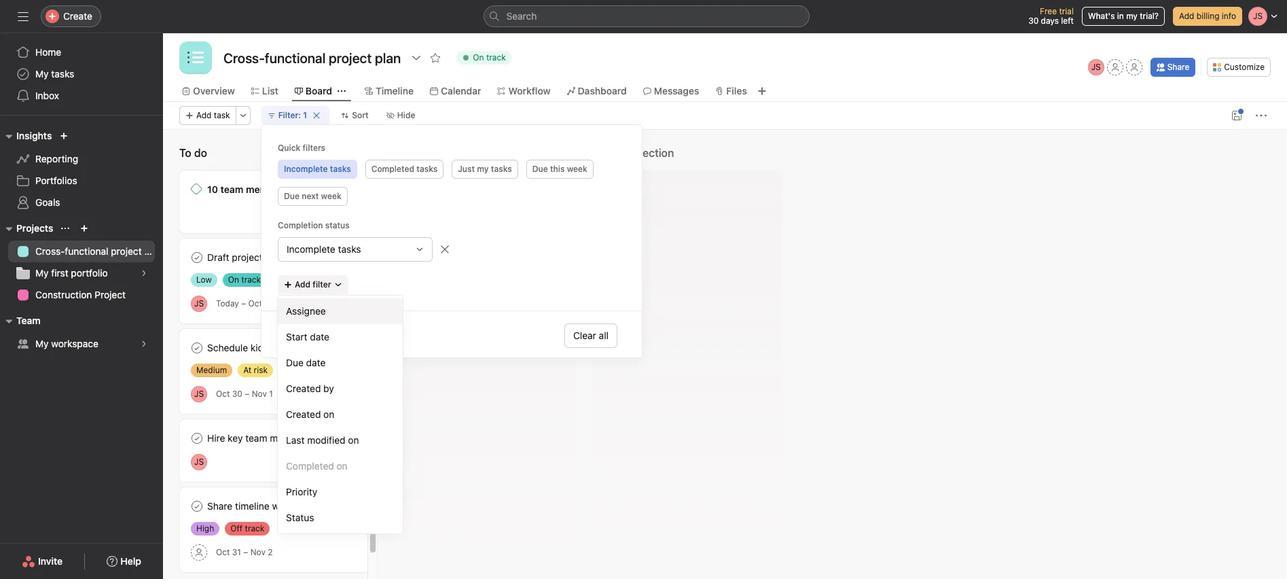 Task type: describe. For each thing, give the bounding box(es) containing it.
incomplete tasks button
[[278, 237, 433, 262]]

add filter
[[295, 279, 331, 290]]

section
[[637, 147, 674, 159]]

add to starred image
[[430, 52, 441, 63]]

project
[[95, 289, 126, 300]]

track inside dropdown button
[[487, 52, 506, 63]]

sort
[[352, 110, 369, 120]]

my tasks
[[35, 68, 74, 80]]

tasks inside global element
[[51, 68, 74, 80]]

incomplete inside incomplete tasks dropdown button
[[287, 243, 336, 255]]

Completed milestone checkbox
[[191, 183, 202, 194]]

insights
[[16, 130, 52, 141]]

draft
[[207, 251, 229, 263]]

js for "js" button underneath medium
[[194, 388, 204, 399]]

days
[[1042, 16, 1059, 26]]

calendar
[[441, 85, 481, 97]]

quick filters
[[278, 143, 326, 153]]

on track inside dropdown button
[[473, 52, 506, 63]]

all
[[599, 330, 609, 341]]

0 vertical spatial 31
[[265, 298, 274, 309]]

hire key team members
[[207, 432, 311, 444]]

1 horizontal spatial more actions image
[[1257, 110, 1267, 121]]

tasks inside dropdown button
[[338, 243, 361, 255]]

what's in my trial? button
[[1083, 7, 1165, 26]]

portfolios
[[35, 175, 77, 186]]

add for add section
[[614, 147, 635, 159]]

filter:
[[278, 110, 301, 120]]

assignee menu item
[[278, 298, 403, 324]]

what's in my trial?
[[1089, 11, 1159, 21]]

clear all
[[574, 330, 609, 341]]

date for start date
[[310, 331, 330, 343]]

1 vertical spatial 30
[[232, 389, 243, 399]]

completion status
[[278, 220, 350, 230]]

my workspace link
[[8, 333, 155, 355]]

incomplete tasks inside dropdown button
[[287, 243, 361, 255]]

completed image for hire
[[189, 430, 205, 446]]

1 vertical spatial my
[[477, 164, 489, 174]]

track for brief
[[241, 275, 261, 285]]

insights element
[[0, 124, 163, 216]]

invite button
[[13, 549, 71, 574]]

completed on menu item
[[278, 453, 403, 479]]

created on
[[286, 408, 335, 420]]

customize button
[[1208, 58, 1272, 77]]

key
[[228, 432, 243, 444]]

my first portfolio link
[[8, 262, 155, 284]]

reporting link
[[8, 148, 155, 170]]

filter
[[313, 279, 331, 290]]

1 vertical spatial 1
[[269, 389, 273, 399]]

next
[[302, 191, 319, 201]]

0 horizontal spatial team
[[221, 183, 244, 195]]

cross-functional project plan
[[35, 245, 163, 257]]

add task button
[[179, 106, 236, 125]]

on inside dropdown button
[[473, 52, 484, 63]]

messages
[[654, 85, 700, 97]]

due for due this week
[[533, 164, 548, 174]]

tasks down add task image
[[330, 164, 351, 174]]

clear image
[[313, 111, 321, 120]]

0 horizontal spatial project
[[111, 245, 142, 257]]

0 vertical spatial oct
[[248, 298, 262, 309]]

0 vertical spatial –
[[241, 298, 246, 309]]

1 vertical spatial on
[[228, 275, 239, 285]]

team
[[16, 315, 41, 326]]

my first portfolio
[[35, 267, 108, 279]]

0 horizontal spatial on track
[[228, 275, 261, 285]]

completed tasks button
[[365, 160, 444, 179]]

completed checkbox for hire
[[189, 430, 205, 446]]

– for timeline
[[243, 547, 248, 557]]

week for due this week
[[567, 164, 588, 174]]

1 horizontal spatial my
[[1127, 11, 1138, 21]]

at risk
[[243, 365, 268, 375]]

workflow
[[509, 85, 551, 97]]

completed image for schedule
[[189, 340, 205, 356]]

30 inside free trial 30 days left
[[1029, 16, 1039, 26]]

oct for share
[[216, 547, 230, 557]]

save options image
[[1232, 110, 1243, 121]]

js for "js" button below hire
[[194, 457, 204, 467]]

filters
[[303, 143, 326, 153]]

trial
[[1060, 6, 1074, 16]]

inbox
[[35, 90, 59, 101]]

completed checkbox for draft project brief
[[189, 249, 205, 266]]

search list box
[[484, 5, 810, 27]]

messages link
[[643, 84, 700, 99]]

list
[[262, 85, 279, 97]]

completed for completed on
[[286, 460, 334, 472]]

add filter button
[[278, 275, 348, 294]]

1 vertical spatial team
[[245, 432, 267, 444]]

clear all button
[[565, 323, 618, 348]]

last
[[286, 434, 305, 446]]

js for "js" button under the what's
[[1092, 62, 1101, 72]]

tasks right just at the left of the page
[[491, 164, 512, 174]]

incomplete tasks button
[[278, 160, 357, 179]]

add section button
[[593, 141, 680, 165]]

trial?
[[1141, 11, 1159, 21]]

board
[[306, 85, 332, 97]]

add task image
[[333, 147, 344, 158]]

workspace
[[51, 338, 98, 349]]

my tasks link
[[8, 63, 155, 85]]

due next week
[[284, 191, 342, 201]]

date for due date
[[306, 357, 326, 368]]

draft project brief
[[207, 251, 286, 263]]

at
[[243, 365, 252, 375]]

free trial 30 days left
[[1029, 6, 1074, 26]]

just
[[458, 164, 475, 174]]

new project or portfolio image
[[80, 224, 89, 232]]

hide
[[397, 110, 416, 120]]

completed checkbox for schedule
[[189, 340, 205, 356]]

created for created by
[[286, 383, 321, 394]]

projects button
[[0, 220, 53, 236]]

billing
[[1197, 11, 1220, 21]]

search button
[[484, 5, 810, 27]]

on for completed on
[[337, 460, 348, 472]]

my for my workspace
[[35, 338, 49, 349]]

dashboard
[[578, 85, 627, 97]]

schedule
[[207, 342, 248, 353]]

cross-functional project plan link
[[8, 241, 163, 262]]

construction
[[35, 289, 92, 300]]

home
[[35, 46, 61, 58]]

created by
[[286, 383, 334, 394]]

completed milestone image
[[191, 183, 202, 194]]

new image
[[60, 132, 68, 140]]

js for "js" button under low
[[194, 298, 204, 308]]

reporting
[[35, 153, 78, 164]]

tasks left just at the left of the page
[[417, 164, 438, 174]]

off track
[[231, 523, 265, 533]]

js button down medium
[[191, 386, 207, 402]]

timeline
[[376, 85, 414, 97]]

incomplete inside incomplete tasks button
[[284, 164, 328, 174]]

1 vertical spatial members
[[270, 432, 311, 444]]

dashboard link
[[567, 84, 627, 99]]

hide sidebar image
[[18, 11, 29, 22]]

insights button
[[0, 128, 52, 144]]

0 vertical spatial members
[[246, 183, 289, 195]]

kickoff
[[251, 342, 280, 353]]

completed for completed tasks
[[372, 164, 415, 174]]

help button
[[98, 549, 150, 574]]

projects element
[[0, 216, 163, 309]]

completed checkbox for share timeline with teammates
[[189, 498, 205, 514]]



Task type: locate. For each thing, give the bounding box(es) containing it.
track down draft project brief
[[241, 275, 261, 285]]

add tab image
[[757, 86, 768, 97]]

2 vertical spatial due
[[286, 357, 304, 368]]

0 vertical spatial nov
[[252, 389, 267, 399]]

add
[[1180, 11, 1195, 21], [196, 110, 212, 120], [614, 147, 635, 159], [295, 279, 311, 290]]

0 horizontal spatial more actions image
[[239, 111, 247, 120]]

completed
[[372, 164, 415, 174], [286, 460, 334, 472]]

add left filter
[[295, 279, 311, 290]]

portfolio
[[71, 267, 108, 279]]

0 horizontal spatial share
[[207, 500, 233, 512]]

completed tasks
[[372, 164, 438, 174]]

list image
[[188, 50, 204, 66]]

completed image left hire
[[189, 430, 205, 446]]

completed on
[[286, 460, 348, 472]]

due inside due next week 'button'
[[284, 191, 300, 201]]

0 vertical spatial completed checkbox
[[189, 340, 205, 356]]

nov for timeline
[[251, 547, 266, 557]]

1 completed image from the top
[[189, 249, 205, 266]]

low
[[196, 275, 212, 285]]

project left plan
[[111, 245, 142, 257]]

10
[[207, 183, 218, 195]]

created down created by
[[286, 408, 321, 420]]

tasks down status
[[338, 243, 361, 255]]

0 horizontal spatial on
[[324, 408, 335, 420]]

modified
[[307, 434, 346, 446]]

1 vertical spatial nov
[[251, 547, 266, 557]]

completed inside menu item
[[286, 460, 334, 472]]

– down at
[[245, 389, 250, 399]]

more actions image right task
[[239, 111, 247, 120]]

3 my from the top
[[35, 338, 49, 349]]

completed inside button
[[372, 164, 415, 174]]

in
[[1118, 11, 1125, 21]]

– down off track on the left bottom of page
[[243, 547, 248, 557]]

hide button
[[380, 106, 422, 125]]

more actions image
[[1257, 110, 1267, 121], [239, 111, 247, 120]]

1 completed checkbox from the top
[[189, 249, 205, 266]]

my down team
[[35, 338, 49, 349]]

customize
[[1225, 62, 1265, 72]]

0 vertical spatial team
[[221, 183, 244, 195]]

add left task
[[196, 110, 212, 120]]

1 horizontal spatial share
[[1168, 62, 1190, 72]]

team right 10
[[221, 183, 244, 195]]

1 horizontal spatial on
[[337, 460, 348, 472]]

on down by
[[324, 408, 335, 420]]

1 inside dropdown button
[[303, 110, 307, 120]]

0 horizontal spatial on
[[228, 275, 239, 285]]

share inside button
[[1168, 62, 1190, 72]]

0 vertical spatial completed image
[[189, 249, 205, 266]]

completed checkbox up 'high' at the left of page
[[189, 498, 205, 514]]

week right next
[[321, 191, 342, 201]]

share timeline with teammates
[[207, 500, 342, 512]]

2 completed image from the top
[[189, 498, 205, 514]]

week for due next week
[[321, 191, 342, 201]]

due next week button
[[278, 187, 348, 206]]

1 vertical spatial completed image
[[189, 430, 205, 446]]

js button
[[1088, 59, 1105, 75], [191, 295, 207, 312], [191, 386, 207, 402], [191, 454, 207, 470]]

status
[[286, 512, 314, 523]]

None text field
[[220, 46, 405, 70]]

home link
[[8, 41, 155, 63]]

see details, my workspace image
[[140, 340, 148, 348]]

1 horizontal spatial 31
[[265, 298, 274, 309]]

track for with
[[245, 523, 265, 533]]

0 vertical spatial date
[[310, 331, 330, 343]]

1 vertical spatial completed checkbox
[[189, 498, 205, 514]]

my right just at the left of the page
[[477, 164, 489, 174]]

0 horizontal spatial my
[[477, 164, 489, 174]]

date right start
[[310, 331, 330, 343]]

2 horizontal spatial on
[[348, 434, 359, 446]]

0 horizontal spatial completed
[[286, 460, 334, 472]]

1 horizontal spatial on track
[[473, 52, 506, 63]]

week inside due next week 'button'
[[321, 191, 342, 201]]

js down medium
[[194, 388, 204, 399]]

my left first
[[35, 267, 49, 279]]

2 vertical spatial –
[[243, 547, 248, 557]]

1 vertical spatial completed checkbox
[[189, 430, 205, 446]]

sort button
[[335, 106, 375, 125]]

0 vertical spatial my
[[1127, 11, 1138, 21]]

just my tasks button
[[452, 160, 518, 179]]

1 vertical spatial created
[[286, 408, 321, 420]]

filter: 1
[[278, 110, 307, 120]]

js up 'high' at the left of page
[[194, 457, 204, 467]]

overview
[[193, 85, 235, 97]]

date
[[310, 331, 330, 343], [306, 357, 326, 368]]

plan
[[144, 245, 163, 257]]

this
[[550, 164, 565, 174]]

1 vertical spatial oct
[[216, 389, 230, 399]]

0 horizontal spatial 31
[[232, 547, 241, 557]]

completed checkbox up medium
[[189, 340, 205, 356]]

1 horizontal spatial project
[[232, 251, 263, 263]]

2 vertical spatial on
[[337, 460, 348, 472]]

my for my first portfolio
[[35, 267, 49, 279]]

global element
[[0, 33, 163, 115]]

inbox link
[[8, 85, 155, 107]]

1 completed checkbox from the top
[[189, 340, 205, 356]]

nov
[[252, 389, 267, 399], [251, 547, 266, 557]]

1 vertical spatial completed
[[286, 460, 334, 472]]

due for due date
[[286, 357, 304, 368]]

2 completed image from the top
[[189, 430, 205, 446]]

0 vertical spatial incomplete tasks
[[284, 164, 351, 174]]

my for my tasks
[[35, 68, 49, 80]]

add billing info
[[1180, 11, 1237, 21]]

add inside button
[[1180, 11, 1195, 21]]

track right off
[[245, 523, 265, 533]]

more actions image right save options image
[[1257, 110, 1267, 121]]

1 vertical spatial on track
[[228, 275, 261, 285]]

1 vertical spatial track
[[241, 275, 261, 285]]

2
[[268, 547, 273, 557]]

completed checkbox left hire
[[189, 430, 205, 446]]

share for share
[[1168, 62, 1190, 72]]

help
[[120, 555, 141, 567]]

completed image
[[189, 340, 205, 356], [189, 430, 205, 446]]

31 left assignee
[[265, 298, 274, 309]]

see details, my first portfolio image
[[140, 269, 148, 277]]

with
[[272, 500, 291, 512]]

0 vertical spatial on track
[[473, 52, 506, 63]]

start
[[286, 331, 308, 343]]

on inside menu item
[[337, 460, 348, 472]]

1 horizontal spatial team
[[245, 432, 267, 444]]

2 completed checkbox from the top
[[189, 430, 205, 446]]

files link
[[716, 84, 747, 99]]

js down low
[[194, 298, 204, 308]]

board link
[[295, 84, 332, 99]]

nov for kickoff
[[252, 389, 267, 399]]

1 vertical spatial incomplete tasks
[[287, 243, 361, 255]]

0 vertical spatial 30
[[1029, 16, 1039, 26]]

completed checkbox left draft
[[189, 249, 205, 266]]

1 vertical spatial date
[[306, 357, 326, 368]]

add for add filter
[[295, 279, 311, 290]]

0 vertical spatial 1
[[303, 110, 307, 120]]

remove image
[[440, 244, 451, 255]]

1 my from the top
[[35, 68, 49, 80]]

my
[[35, 68, 49, 80], [35, 267, 49, 279], [35, 338, 49, 349]]

members
[[246, 183, 289, 195], [270, 432, 311, 444]]

on right modified
[[348, 434, 359, 446]]

0 vertical spatial incomplete
[[284, 164, 328, 174]]

1 horizontal spatial completed
[[372, 164, 415, 174]]

1 vertical spatial –
[[245, 389, 250, 399]]

share down add billing info button
[[1168, 62, 1190, 72]]

completed image up medium
[[189, 340, 205, 356]]

add section
[[614, 147, 674, 159]]

workflow link
[[498, 84, 551, 99]]

today – oct 31
[[216, 298, 274, 309]]

incomplete tasks down completion status
[[287, 243, 361, 255]]

oct 31 – nov 2
[[216, 547, 273, 557]]

31
[[265, 298, 274, 309], [232, 547, 241, 557]]

due for due next week
[[284, 191, 300, 201]]

completed image
[[189, 249, 205, 266], [189, 498, 205, 514]]

add task
[[196, 110, 230, 120]]

my inside teams element
[[35, 338, 49, 349]]

1 vertical spatial my
[[35, 267, 49, 279]]

0 vertical spatial due
[[533, 164, 548, 174]]

last modified on
[[286, 434, 359, 446]]

0 vertical spatial share
[[1168, 62, 1190, 72]]

brief
[[265, 251, 286, 263]]

timeline link
[[365, 84, 414, 99]]

31 down off
[[232, 547, 241, 557]]

oct 30 – nov 1
[[216, 389, 273, 399]]

tasks
[[51, 68, 74, 80], [330, 164, 351, 174], [417, 164, 438, 174], [491, 164, 512, 174], [338, 243, 361, 255]]

oct right today
[[248, 298, 262, 309]]

1
[[303, 110, 307, 120], [269, 389, 273, 399]]

invite
[[38, 555, 63, 567]]

oct for schedule
[[216, 389, 230, 399]]

due down meeting
[[286, 357, 304, 368]]

add for add task
[[196, 110, 212, 120]]

1 horizontal spatial 30
[[1029, 16, 1039, 26]]

priority
[[286, 486, 318, 497]]

0 horizontal spatial week
[[321, 191, 342, 201]]

filter: 1 button
[[261, 106, 330, 125]]

2 vertical spatial my
[[35, 338, 49, 349]]

0 vertical spatial track
[[487, 52, 506, 63]]

create
[[63, 10, 92, 22]]

completed image for share timeline with teammates
[[189, 498, 205, 514]]

completed up priority
[[286, 460, 334, 472]]

1 vertical spatial 31
[[232, 547, 241, 557]]

due left next
[[284, 191, 300, 201]]

2 vertical spatial oct
[[216, 547, 230, 557]]

Completed checkbox
[[189, 340, 205, 356], [189, 430, 205, 446]]

share up 'high' at the left of page
[[207, 500, 233, 512]]

1 left "clear" image
[[303, 110, 307, 120]]

1 completed image from the top
[[189, 340, 205, 356]]

free
[[1040, 6, 1057, 16]]

0 vertical spatial on
[[324, 408, 335, 420]]

js button down the what's
[[1088, 59, 1105, 75]]

on track up calendar at top left
[[473, 52, 506, 63]]

1 vertical spatial incomplete
[[287, 243, 336, 255]]

hire
[[207, 432, 225, 444]]

team right key
[[245, 432, 267, 444]]

members down created on
[[270, 432, 311, 444]]

0 vertical spatial completed
[[372, 164, 415, 174]]

1 horizontal spatial week
[[567, 164, 588, 174]]

created left by
[[286, 383, 321, 394]]

1 left created by
[[269, 389, 273, 399]]

members left next
[[246, 183, 289, 195]]

0 horizontal spatial 30
[[232, 389, 243, 399]]

0 vertical spatial my
[[35, 68, 49, 80]]

2 created from the top
[[286, 408, 321, 420]]

completed down hide popup button
[[372, 164, 415, 174]]

my up inbox
[[35, 68, 49, 80]]

on
[[324, 408, 335, 420], [348, 434, 359, 446], [337, 460, 348, 472]]

on up calendar at top left
[[473, 52, 484, 63]]

my right in
[[1127, 11, 1138, 21]]

– for kickoff
[[245, 389, 250, 399]]

incomplete tasks inside button
[[284, 164, 351, 174]]

project left brief
[[232, 251, 263, 263]]

1 vertical spatial share
[[207, 500, 233, 512]]

completed image up 'high' at the left of page
[[189, 498, 205, 514]]

files
[[727, 85, 747, 97]]

my inside projects element
[[35, 267, 49, 279]]

risk
[[254, 365, 268, 375]]

0 vertical spatial completed checkbox
[[189, 249, 205, 266]]

incomplete down quick filters
[[284, 164, 328, 174]]

0 vertical spatial completed image
[[189, 340, 205, 356]]

quick
[[278, 143, 301, 153]]

teammates
[[293, 500, 342, 512]]

functional
[[65, 245, 108, 257]]

on up today
[[228, 275, 239, 285]]

start date
[[286, 331, 330, 343]]

oct left 2
[[216, 547, 230, 557]]

add inside dropdown button
[[295, 279, 311, 290]]

incomplete tasks down filters
[[284, 164, 351, 174]]

show options, current sort, top image
[[61, 224, 70, 232]]

due left this
[[533, 164, 548, 174]]

1 vertical spatial week
[[321, 191, 342, 201]]

left
[[1062, 16, 1074, 26]]

date down meeting
[[306, 357, 326, 368]]

created for created on
[[286, 408, 321, 420]]

completed image for draft project brief
[[189, 249, 205, 266]]

2 my from the top
[[35, 267, 49, 279]]

nov left 2
[[251, 547, 266, 557]]

2 completed checkbox from the top
[[189, 498, 205, 514]]

on track down draft project brief
[[228, 275, 261, 285]]

my inside global element
[[35, 68, 49, 80]]

first
[[51, 267, 68, 279]]

0 vertical spatial on
[[473, 52, 484, 63]]

on down modified
[[337, 460, 348, 472]]

week right this
[[567, 164, 588, 174]]

add left the billing
[[1180, 11, 1195, 21]]

0 vertical spatial week
[[567, 164, 588, 174]]

week inside the due this week button
[[567, 164, 588, 174]]

completed image left draft
[[189, 249, 205, 266]]

js button down hire
[[191, 454, 207, 470]]

assignee
[[286, 305, 326, 317]]

on for created on
[[324, 408, 335, 420]]

due this week
[[533, 164, 588, 174]]

high
[[196, 523, 214, 533]]

construction project
[[35, 289, 126, 300]]

js button down low
[[191, 295, 207, 312]]

incomplete down completion status
[[287, 243, 336, 255]]

add left section
[[614, 147, 635, 159]]

nov down risk
[[252, 389, 267, 399]]

js down the what's
[[1092, 62, 1101, 72]]

1 horizontal spatial on
[[473, 52, 484, 63]]

2 vertical spatial track
[[245, 523, 265, 533]]

show options image
[[411, 52, 422, 63]]

0 horizontal spatial 1
[[269, 389, 273, 399]]

oct down medium
[[216, 389, 230, 399]]

incomplete tasks group
[[278, 237, 626, 262]]

tasks down home
[[51, 68, 74, 80]]

1 vertical spatial due
[[284, 191, 300, 201]]

1 horizontal spatial 1
[[303, 110, 307, 120]]

completion
[[278, 220, 323, 230]]

1 vertical spatial on
[[348, 434, 359, 446]]

teams element
[[0, 309, 163, 357]]

1 created from the top
[[286, 383, 321, 394]]

overview link
[[182, 84, 235, 99]]

due date
[[286, 357, 326, 368]]

tab actions image
[[338, 87, 346, 95]]

Completed checkbox
[[189, 249, 205, 266], [189, 498, 205, 514]]

timeline
[[235, 500, 270, 512]]

0 vertical spatial created
[[286, 383, 321, 394]]

share for share timeline with teammates
[[207, 500, 233, 512]]

incomplete tasks
[[284, 164, 351, 174], [287, 243, 361, 255]]

1 vertical spatial completed image
[[189, 498, 205, 514]]

today
[[216, 298, 239, 309]]

track up workflow link
[[487, 52, 506, 63]]

– right today
[[241, 298, 246, 309]]

due this week button
[[526, 160, 594, 179]]

due inside the due this week button
[[533, 164, 548, 174]]

create button
[[41, 5, 101, 27]]

add for add billing info
[[1180, 11, 1195, 21]]



Task type: vqa. For each thing, say whether or not it's contained in the screenshot.
Weeks DROPDOWN BUTTON
no



